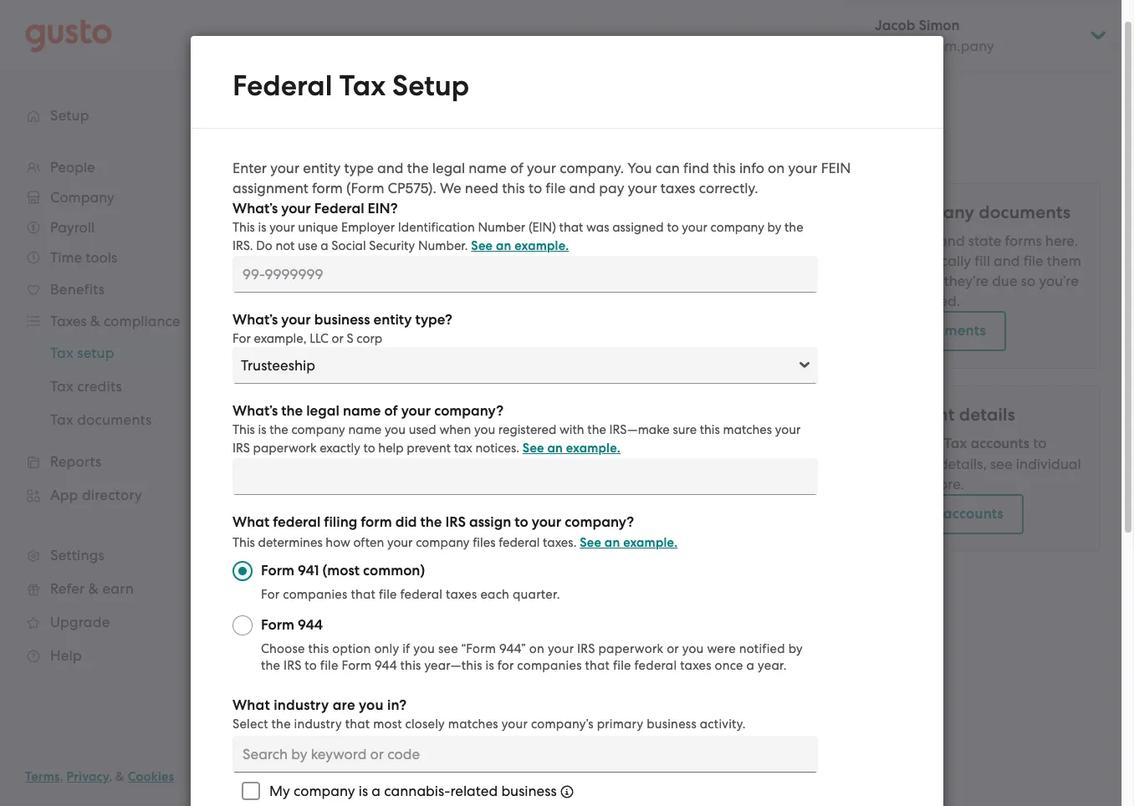 Task type: describe. For each thing, give the bounding box(es) containing it.
used
[[409, 422, 436, 437]]

entity inside enter your entity type and the legal name of your company. you can find this info on your fein assignment form (form cp575). we need this to file and pay your taxes correctly.
[[303, 160, 341, 176]]

irs—make
[[609, 422, 670, 437]]

find
[[683, 160, 709, 176]]

ein
[[390, 218, 413, 235]]

cannabis-
[[384, 783, 450, 800]]

notices.
[[475, 441, 519, 456]]

tax accounts
[[944, 435, 1030, 452]]

tax
[[454, 441, 472, 456]]

did
[[395, 514, 417, 531]]

paperwork inside this is the company name you used when you registered with the irs—make sure this matches your irs paperwork exactly to help prevent tax notices.
[[253, 441, 317, 456]]

1 vertical spatial federal tax setup
[[260, 183, 438, 209]]

see an example. button for what's your federal ein?
[[471, 236, 569, 256]]

or inside what's your business entity type? for example, llc or s corp
[[332, 331, 344, 346]]

taxes.
[[543, 535, 577, 550]]

enter your entity type and the legal name of your company. you can find this info on your fein assignment form (form cp575). we need this to file and pay your taxes correctly.
[[233, 160, 851, 197]]

you up help
[[385, 422, 406, 437]]

you right if
[[413, 642, 435, 657]]

federal tax setup document
[[191, 36, 943, 806]]

944"
[[499, 642, 526, 657]]

What's the legal name of your company? text field
[[233, 458, 818, 495]]

what for what industry are you in?
[[233, 697, 270, 714]]

1 vertical spatial of
[[384, 402, 398, 420]]

your inside what industry are you in? select the industry that most closely matches your company's primary business activity.
[[502, 717, 528, 732]]

company up automatically
[[897, 202, 974, 223]]

employer
[[341, 220, 395, 235]]

pay
[[599, 180, 624, 197]]

0 vertical spatial industry
[[274, 697, 329, 714]]

type
[[382, 252, 413, 268]]

this for what's the legal name of your company?
[[233, 422, 255, 437]]

"form
[[461, 642, 496, 657]]

this is your unique employer identification number (ein) that was assigned to your company by the irs. do not use a social security number.
[[233, 220, 803, 253]]

social
[[331, 238, 366, 253]]

1 vertical spatial setup
[[380, 183, 438, 209]]

a inside this is your unique employer identification number (ein) that was assigned to your company by the irs. do not use a social security number.
[[321, 238, 328, 253]]

sure
[[673, 422, 697, 437]]

is inside this is the company name you used when you registered with the irs—make sure this matches your irs paperwork exactly to help prevent tax notices.
[[258, 422, 266, 437]]

0 horizontal spatial 944
[[298, 616, 323, 634]]

deposit
[[299, 285, 349, 302]]

legal inside enter your entity type and the legal name of your company. you can find this info on your fein assignment form (form cp575). we need this to file and pay your taxes correctly.
[[432, 160, 465, 176]]

federal tax setup inside document
[[233, 69, 469, 103]]

identification
[[398, 220, 475, 235]]

info
[[739, 160, 764, 176]]

see down 'number'
[[471, 238, 493, 253]]

your company documents
[[855, 202, 1071, 223]]

always
[[855, 293, 901, 309]]

what's your business entity type? for example, llc or s corp
[[233, 311, 452, 346]]

enter
[[233, 160, 267, 176]]

0 vertical spatial accounts
[[971, 435, 1030, 452]]

files
[[473, 535, 496, 550]]

you left were
[[682, 642, 704, 657]]

2 , from the left
[[109, 769, 112, 785]]

tax down type
[[340, 183, 375, 209]]

1 horizontal spatial a
[[372, 783, 381, 800]]

federal ein
[[337, 218, 413, 235]]

type
[[344, 160, 374, 176]]

with
[[559, 422, 584, 437]]

this inside what federal filing form did the irs assign to your company? this determines how often your company files federal taxes. see an example.
[[233, 535, 255, 550]]

privacy
[[67, 769, 109, 785]]

name inside this is the company name you used when you registered with the irs—make sure this matches your irs paperwork exactly to help prevent tax notices.
[[348, 422, 382, 437]]

manage
[[855, 456, 911, 473]]

by inside form 944 choose this option only if you see "form 944" on your irs paperwork or you were notified by the irs to file form 944 this year—this is for companies that file federal taxes once a year.
[[788, 642, 803, 657]]

file down "option"
[[320, 658, 338, 673]]

matches inside what industry are you in? select the industry that most closely matches your company's primary business activity.
[[448, 717, 498, 732]]

how
[[326, 535, 350, 550]]

common)
[[363, 562, 425, 580]]

paperwork inside form 944 choose this option only if you see "form 944" on your irs paperwork or you were notified by the irs to file form 944 this year—this is for companies that file federal taxes once a year.
[[598, 642, 663, 657]]

go
[[875, 505, 895, 523]]

is inside form 944 choose this option only if you see "form 944" on your irs paperwork or you were notified by the irs to file form 944 this year—this is for companies that file federal taxes once a year.
[[486, 658, 494, 673]]

the inside what industry are you in? select the industry that most closely matches your company's primary business activity.
[[271, 717, 291, 732]]

correctly.
[[699, 180, 758, 197]]

2 vertical spatial form
[[342, 658, 372, 673]]

forms
[[1005, 233, 1042, 249]]

account
[[888, 404, 955, 426]]

details
[[959, 404, 1015, 426]]

company type
[[314, 252, 413, 268]]

what federal filing form did the irs assign to your company? this determines how often your company files federal taxes. see an example.
[[233, 514, 678, 550]]

cookies button
[[128, 767, 174, 787]]

file inside enter your entity type and the legal name of your company. you can find this info on your fein assignment form (form cp575). we need this to file and pay your taxes correctly.
[[546, 180, 566, 197]]

and up the cp575).
[[377, 160, 404, 176]]

a inside form 944 choose this option only if you see "form 944" on your irs paperwork or you were notified by the irs to file form 944 this year—this is for companies that file federal taxes once a year.
[[747, 658, 755, 673]]

federal right files
[[499, 535, 540, 550]]

n/a for federal ein
[[426, 218, 452, 235]]

the inside what federal filing form did the irs assign to your company? this determines how often your company files federal taxes. see an example.
[[420, 514, 442, 531]]

cp575).
[[388, 180, 436, 197]]

name inside enter your entity type and the legal name of your company. you can find this info on your fein assignment form (form cp575). we need this to file and pay your taxes correctly.
[[469, 160, 507, 176]]

tax account details
[[855, 404, 1015, 426]]

by inside this is your unique employer identification number (ein) that was assigned to your company by the irs. do not use a social security number.
[[767, 220, 781, 235]]

1 , from the left
[[60, 769, 63, 785]]

to inside this is the company name you used when you registered with the irs—make sure this matches your irs paperwork exactly to help prevent tax notices.
[[363, 441, 375, 456]]

in?
[[387, 697, 407, 714]]

irs.
[[233, 238, 253, 253]]

n/a for company type
[[426, 252, 452, 268]]

so
[[1021, 273, 1036, 289]]

the inside this is your unique employer identification number (ein) that was assigned to your company by the irs. do not use a social security number.
[[785, 220, 803, 235]]

type?
[[415, 311, 452, 329]]

fill
[[975, 253, 990, 269]]

account menu element
[[853, 0, 1109, 71]]

irs inside "see your irs and state forms here. we automatically fill and file them for you when they're due so you're always covered."
[[915, 233, 935, 249]]

schedule
[[353, 285, 413, 302]]

company inside this is the company name you used when you registered with the irs—make sure this matches your irs paperwork exactly to help prevent tax notices.
[[291, 422, 345, 437]]

assigned
[[612, 220, 664, 235]]

the inside form 944 choose this option only if you see "form 944" on your irs paperwork or you were notified by the irs to file form 944 this year—this is for companies that file federal taxes once a year.
[[261, 658, 280, 673]]

you
[[627, 160, 652, 176]]

choose
[[261, 642, 305, 657]]

0 vertical spatial documents
[[979, 202, 1071, 223]]

my company is a cannabis-related business
[[269, 783, 557, 800]]

and down your company documents on the top right of page
[[938, 233, 965, 249]]

see inside form 944 choose this option only if you see "form 944" on your irs paperwork or you were notified by the irs to file form 944 this year—this is for companies that file federal taxes once a year.
[[438, 642, 458, 657]]

you're
[[1039, 273, 1079, 289]]

taxes inside form 944 choose this option only if you see "form 944" on your irs paperwork or you were notified by the irs to file form 944 this year—this is for companies that file federal taxes once a year.
[[680, 658, 711, 673]]

business inside what's your business entity type? for example, llc or s corp
[[314, 311, 370, 329]]

prevent
[[407, 441, 451, 456]]

view
[[875, 322, 908, 340]]

1 vertical spatial documents
[[911, 322, 986, 340]]

fein
[[821, 160, 851, 176]]

security
[[369, 238, 415, 253]]

quarter.
[[513, 587, 560, 602]]

is inside this is your unique employer identification number (ein) that was assigned to your company by the irs. do not use a social security number.
[[258, 220, 266, 235]]

1 vertical spatial name
[[343, 402, 381, 420]]

details,
[[939, 456, 987, 473]]

to inside form 944 choose this option only if you see "form 944" on your irs paperwork or you were notified by the irs to file form 944 this year—this is for companies that file federal taxes once a year.
[[305, 658, 317, 673]]

see inside to manage the details, see individual taxes, and more.
[[990, 456, 1013, 473]]

when inside "see your irs and state forms here. we automatically fill and file them for you when they're due so you're always covered."
[[904, 273, 940, 289]]

this up correctly.
[[713, 160, 736, 176]]

assign
[[469, 514, 511, 531]]

example. for what's your federal ein?
[[515, 238, 569, 253]]

form inside enter your entity type and the legal name of your company. you can find this info on your fein assignment form (form cp575). we need this to file and pay your taxes correctly.
[[312, 180, 343, 197]]

company.
[[560, 160, 624, 176]]

number.
[[418, 238, 468, 253]]

none checkbox inside federal tax setup document
[[233, 773, 269, 806]]

were
[[707, 642, 736, 657]]

what for what federal filing form did the irs assign to your company?
[[233, 514, 269, 531]]

what's your federal ein?
[[233, 200, 398, 217]]

file up primary
[[613, 658, 631, 673]]

an inside what federal filing form did the irs assign to your company? this determines how often your company files federal taxes. see an example.
[[605, 535, 620, 550]]

tax inside go to tax accounts "button"
[[916, 505, 940, 523]]

state
[[968, 233, 1001, 249]]

covered.
[[904, 293, 960, 309]]

company
[[314, 252, 378, 268]]

that inside form 941 (most common) for companies that file federal taxes each quarter.
[[351, 587, 376, 602]]

taxes,
[[855, 476, 893, 493]]

option
[[332, 642, 371, 657]]

what's for what's the legal name of your company?
[[233, 402, 278, 420]]

see down the registered
[[523, 441, 544, 456]]

help
[[378, 441, 404, 456]]

your inside what's your business entity type? for example, llc or s corp
[[281, 311, 311, 329]]

what's the legal name of your company?
[[233, 402, 503, 420]]

form 944 choose this option only if you see "form 944" on your irs paperwork or you were notified by the irs to file form 944 this year—this is for companies that file federal taxes once a year.
[[261, 616, 803, 673]]

for inside what's your business entity type? for example, llc or s corp
[[233, 331, 251, 346]]

we inside enter your entity type and the legal name of your company. you can find this info on your fein assignment form (form cp575). we need this to file and pay your taxes correctly.
[[440, 180, 461, 197]]

(ein)
[[528, 220, 556, 235]]

that inside form 944 choose this option only if you see "form 944" on your irs paperwork or you were notified by the irs to file form 944 this year—this is for companies that file federal taxes once a year.
[[585, 658, 610, 673]]

company? inside what federal filing form did the irs assign to your company? this determines how often your company files federal taxes. see an example.
[[565, 514, 634, 531]]

your inside this is the company name you used when you registered with the irs—make sure this matches your irs paperwork exactly to help prevent tax notices.
[[775, 422, 801, 437]]

tax up manage
[[855, 404, 884, 426]]

determines
[[258, 535, 323, 550]]

semiweekly
[[426, 285, 504, 302]]

for inside "see your irs and state forms here. we automatically fill and file them for you when they're due so you're always covered."
[[855, 273, 873, 289]]

file inside "see your irs and state forms here. we automatically fill and file them for you when they're due so you're always covered."
[[1023, 253, 1044, 269]]

example. for what's the legal name of your company?
[[566, 441, 621, 456]]



Task type: vqa. For each thing, say whether or not it's contained in the screenshot.
Benefits link
no



Task type: locate. For each thing, give the bounding box(es) containing it.
when down automatically
[[904, 273, 940, 289]]

paperwork left exactly
[[253, 441, 317, 456]]

0 vertical spatial see an example. button
[[471, 236, 569, 256]]

taxes down were
[[680, 658, 711, 673]]

company inside this is your unique employer identification number (ein) that was assigned to your company by the irs. do not use a social security number.
[[710, 220, 764, 235]]

when
[[904, 273, 940, 289], [439, 422, 471, 437]]

1 vertical spatial an
[[547, 441, 563, 456]]

legal up need
[[432, 160, 465, 176]]

company? up tax
[[434, 402, 503, 420]]

was
[[586, 220, 609, 235]]

an down 'number'
[[496, 238, 511, 253]]

1 vertical spatial accounts
[[943, 505, 1004, 523]]

to right the assigned
[[667, 220, 679, 235]]

when inside this is the company name you used when you registered with the irs—make sure this matches your irs paperwork exactly to help prevent tax notices.
[[439, 422, 471, 437]]

each
[[480, 587, 509, 602]]

matches inside this is the company name you used when you registered with the irs—make sure this matches your irs paperwork exactly to help prevent tax notices.
[[723, 422, 772, 437]]

year.
[[758, 658, 787, 673]]

this inside this is the company name you used when you registered with the irs—make sure this matches your irs paperwork exactly to help prevent tax notices.
[[233, 422, 255, 437]]

tax up details,
[[944, 435, 967, 452]]

what's inside what's your business entity type? for example, llc or s corp
[[233, 311, 278, 329]]

more.
[[927, 476, 964, 493]]

to manage the details, see individual taxes, and more.
[[855, 435, 1081, 493]]

when up tax
[[439, 422, 471, 437]]

an down with
[[547, 441, 563, 456]]

0 horizontal spatial form
[[312, 180, 343, 197]]

notified
[[739, 642, 785, 657]]

1 vertical spatial 944
[[375, 658, 397, 673]]

that down are
[[345, 717, 370, 732]]

you inside what industry are you in? select the industry that most closely matches your company's primary business activity.
[[359, 697, 384, 714]]

companies inside form 941 (most common) for companies that file federal taxes each quarter.
[[283, 587, 348, 602]]

0 vertical spatial what
[[233, 514, 269, 531]]

company down correctly.
[[710, 220, 764, 235]]

irs inside this is the company name you used when you registered with the irs—make sure this matches your irs paperwork exactly to help prevent tax notices.
[[233, 441, 250, 456]]

documents up forms
[[979, 202, 1071, 223]]

1 vertical spatial company?
[[565, 514, 634, 531]]

what's for what's your business entity type? for example, llc or s corp
[[233, 311, 278, 329]]

0 vertical spatial form
[[312, 180, 343, 197]]

1 vertical spatial n/a
[[426, 252, 452, 268]]

0 vertical spatial form
[[261, 562, 294, 580]]

1 vertical spatial form
[[261, 616, 294, 634]]

what up 'select' at the bottom left of page
[[233, 697, 270, 714]]

an
[[496, 238, 511, 253], [547, 441, 563, 456], [605, 535, 620, 550]]

what industry are you in? select the industry that most closely matches your company's primary business activity.
[[233, 697, 746, 732]]

by
[[767, 220, 781, 235], [788, 642, 803, 657]]

company inside what federal filing form did the irs assign to your company? this determines how often your company files federal taxes. see an example.
[[416, 535, 470, 550]]

matches right sure
[[723, 422, 772, 437]]

this
[[713, 160, 736, 176], [502, 180, 525, 197], [700, 422, 720, 437], [308, 642, 329, 657], [400, 658, 421, 673]]

you inside "see your irs and state forms here. we automatically fill and file them for you when they're due so you're always covered."
[[877, 273, 901, 289]]

is
[[258, 220, 266, 235], [258, 422, 266, 437], [486, 658, 494, 673], [359, 783, 368, 800]]

matches right closely
[[448, 717, 498, 732]]

and inside to manage the details, see individual taxes, and more.
[[897, 476, 923, 493]]

2 vertical spatial see an example. button
[[580, 533, 678, 553]]

0 vertical spatial on
[[768, 160, 785, 176]]

0 vertical spatial n/a
[[426, 218, 452, 235]]

legal
[[432, 160, 465, 176], [306, 402, 340, 420]]

2 this from the top
[[233, 422, 255, 437]]

1 vertical spatial form
[[361, 514, 392, 531]]

accounts down the more.
[[943, 505, 1004, 523]]

0 vertical spatial of
[[510, 160, 523, 176]]

see inside what federal filing form did the irs assign to your company? this determines how often your company files federal taxes. see an example.
[[580, 535, 601, 550]]

cookies
[[128, 769, 174, 785]]

this down if
[[400, 658, 421, 673]]

what's for what's your federal ein?
[[233, 200, 278, 217]]

form
[[312, 180, 343, 197], [361, 514, 392, 531]]

primary
[[597, 717, 643, 732]]

business down what industry are you in? field
[[501, 783, 557, 800]]

or inside form 944 choose this option only if you see "form 944" on your irs paperwork or you were notified by the irs to file form 944 this year—this is for companies that file federal taxes once a year.
[[667, 642, 679, 657]]

0 vertical spatial company?
[[434, 402, 503, 420]]

federal up primary
[[634, 658, 677, 673]]

for down determines
[[261, 587, 280, 602]]

company right my
[[294, 783, 355, 800]]

we left need
[[440, 180, 461, 197]]

this for what's your federal ein?
[[233, 220, 255, 235]]

an right taxes.
[[605, 535, 620, 550]]

1 horizontal spatial an
[[547, 441, 563, 456]]

1 this from the top
[[233, 220, 255, 235]]

filing
[[324, 514, 357, 531]]

see an example. for what's your federal ein?
[[471, 238, 569, 253]]

0 vertical spatial name
[[469, 160, 507, 176]]

terms
[[25, 769, 60, 785]]

941
[[298, 562, 319, 580]]

2 horizontal spatial a
[[747, 658, 755, 673]]

by left edit
[[767, 220, 781, 235]]

that down (most
[[351, 587, 376, 602]]

a right use
[[321, 238, 328, 253]]

What's your Federal EIN? text field
[[233, 256, 818, 293]]

documents
[[979, 202, 1071, 223], [911, 322, 986, 340]]

tax down the more.
[[916, 505, 940, 523]]

taxes down can
[[661, 180, 695, 197]]

what's down example,
[[233, 402, 278, 420]]

&
[[115, 769, 125, 785]]

form up choose
[[261, 616, 294, 634]]

or
[[332, 331, 344, 346], [667, 642, 679, 657]]

1 vertical spatial what's
[[233, 311, 278, 329]]

1 horizontal spatial companies
[[517, 658, 582, 673]]

matches
[[723, 422, 772, 437], [448, 717, 498, 732]]

2 n/a from the top
[[426, 252, 452, 268]]

of inside enter your entity type and the legal name of your company. you can find this info on your fein assignment form (form cp575). we need this to file and pay your taxes correctly.
[[510, 160, 523, 176]]

of up 'number'
[[510, 160, 523, 176]]

file
[[546, 180, 566, 197], [1023, 253, 1044, 269], [379, 587, 397, 602], [320, 658, 338, 673], [613, 658, 631, 673]]

0 vertical spatial example.
[[515, 238, 569, 253]]

do
[[256, 238, 272, 253]]

0 vertical spatial matches
[[723, 422, 772, 437]]

0 vertical spatial entity
[[303, 160, 341, 176]]

1 horizontal spatial company?
[[565, 514, 634, 531]]

None checkbox
[[233, 773, 269, 806]]

often
[[353, 535, 384, 550]]

1 horizontal spatial see
[[990, 456, 1013, 473]]

1 vertical spatial paperwork
[[598, 642, 663, 657]]

and
[[377, 160, 404, 176], [569, 180, 596, 197], [938, 233, 965, 249], [994, 253, 1020, 269], [897, 476, 923, 493]]

that inside this is your unique employer identification number (ein) that was assigned to your company by the irs. do not use a social security number.
[[559, 220, 583, 235]]

0 horizontal spatial business
[[314, 311, 370, 329]]

0 horizontal spatial paperwork
[[253, 441, 317, 456]]

form up 'often'
[[361, 514, 392, 531]]

0 horizontal spatial companies
[[283, 587, 348, 602]]

0 vertical spatial see an example.
[[471, 238, 569, 253]]

0 horizontal spatial of
[[384, 402, 398, 420]]

business up s
[[314, 311, 370, 329]]

2 vertical spatial name
[[348, 422, 382, 437]]

what's
[[233, 200, 278, 217], [233, 311, 278, 329], [233, 402, 278, 420]]

2 what's from the top
[[233, 311, 278, 329]]

3 what's from the top
[[233, 402, 278, 420]]

1 horizontal spatial of
[[510, 160, 523, 176]]

2 horizontal spatial an
[[605, 535, 620, 550]]

business inside what industry are you in? select the industry that most closely matches your company's primary business activity.
[[647, 717, 697, 732]]

this left "option"
[[308, 642, 329, 657]]

(most
[[323, 562, 360, 580]]

1 vertical spatial see an example. button
[[523, 438, 621, 458]]

form inside form 941 (most common) for companies that file federal taxes each quarter.
[[261, 562, 294, 580]]

most
[[373, 717, 402, 732]]

for inside form 941 (most common) for companies that file federal taxes each quarter.
[[261, 587, 280, 602]]

what up determines
[[233, 514, 269, 531]]

to left help
[[363, 441, 375, 456]]

0 horizontal spatial we
[[440, 180, 461, 197]]

form 941 (most common) for companies that file federal taxes each quarter.
[[261, 562, 560, 602]]

to inside to manage the details, see individual taxes, and more.
[[1033, 435, 1047, 452]]

see right taxes.
[[580, 535, 601, 550]]

1 n/a from the top
[[426, 218, 452, 235]]

to up (ein)
[[529, 180, 542, 197]]

0 vertical spatial for
[[855, 273, 873, 289]]

form for form 944
[[261, 616, 294, 634]]

0 horizontal spatial or
[[332, 331, 344, 346]]

accounts inside go to tax accounts "button"
[[943, 505, 1004, 523]]

only
[[374, 642, 399, 657]]

1 vertical spatial companies
[[517, 658, 582, 673]]

example,
[[254, 331, 307, 346]]

number
[[478, 220, 525, 235]]

company left files
[[416, 535, 470, 550]]

what inside what federal filing form did the irs assign to your company? this determines how often your company files federal taxes. see an example.
[[233, 514, 269, 531]]

not
[[276, 238, 295, 253]]

automatically
[[880, 253, 971, 269]]

0 vertical spatial taxes
[[661, 180, 695, 197]]

1 vertical spatial entity
[[373, 311, 412, 329]]

944
[[298, 616, 323, 634], [375, 658, 397, 673]]

what's up example,
[[233, 311, 278, 329]]

company?
[[434, 402, 503, 420], [565, 514, 634, 531]]

the inside enter your entity type and the legal name of your company. you can find this info on your fein assignment form (form cp575). we need this to file and pay your taxes correctly.
[[407, 160, 429, 176]]

to inside what federal filing form did the irs assign to your company? this determines how often your company files federal taxes. see an example.
[[515, 514, 528, 531]]

company
[[897, 202, 974, 223], [710, 220, 764, 235], [291, 422, 345, 437], [416, 535, 470, 550], [294, 783, 355, 800]]

1 horizontal spatial 944
[[375, 658, 397, 673]]

entity inside what's your business entity type? for example, llc or s corp
[[373, 311, 412, 329]]

1 horizontal spatial entity
[[373, 311, 412, 329]]

companies
[[283, 587, 348, 602], [517, 658, 582, 673]]

this right sure
[[700, 422, 720, 437]]

taxes inside form 941 (most common) for companies that file federal taxes each quarter.
[[446, 587, 477, 602]]

the inside to manage the details, see individual taxes, and more.
[[914, 456, 936, 473]]

2 what from the top
[[233, 697, 270, 714]]

see an example. for what's the legal name of your company?
[[523, 441, 621, 456]]

that up primary
[[585, 658, 610, 673]]

0 horizontal spatial for
[[497, 658, 514, 673]]

go to tax accounts button
[[855, 494, 1024, 534]]

on right 944"
[[529, 642, 545, 657]]

you up "notices." at the bottom of the page
[[474, 422, 495, 437]]

federal inside form 941 (most common) for companies that file federal taxes each quarter.
[[400, 587, 443, 602]]

to inside "button"
[[899, 505, 913, 523]]

2 vertical spatial business
[[501, 783, 557, 800]]

you
[[877, 273, 901, 289], [385, 422, 406, 437], [474, 422, 495, 437], [413, 642, 435, 657], [682, 642, 704, 657], [359, 697, 384, 714]]

taxes
[[661, 180, 695, 197], [446, 587, 477, 602], [680, 658, 711, 673]]

see down your
[[855, 233, 879, 249]]

n/a
[[426, 218, 452, 235], [426, 252, 452, 268]]

entity down schedule
[[373, 311, 412, 329]]

1 vertical spatial example.
[[566, 441, 621, 456]]

home image
[[25, 19, 112, 52]]

1 vertical spatial when
[[439, 422, 471, 437]]

for up always
[[855, 273, 873, 289]]

you up always
[[877, 273, 901, 289]]

1 what from the top
[[233, 514, 269, 531]]

2 vertical spatial taxes
[[680, 658, 711, 673]]

need
[[465, 180, 499, 197]]

to inside this is your unique employer identification number (ein) that was assigned to your company by the irs. do not use a social security number.
[[667, 220, 679, 235]]

an for what's the legal name of your company?
[[547, 441, 563, 456]]

None radio
[[233, 561, 253, 581], [233, 616, 253, 636], [233, 561, 253, 581], [233, 616, 253, 636]]

for left example,
[[233, 331, 251, 346]]

taxes inside enter your entity type and the legal name of your company. you can find this info on your fein assignment form (form cp575). we need this to file and pay your taxes correctly.
[[661, 180, 695, 197]]

1 vertical spatial see an example.
[[523, 441, 621, 456]]

1 vertical spatial a
[[747, 658, 755, 673]]

1 horizontal spatial for
[[261, 587, 280, 602]]

name up exactly
[[343, 402, 381, 420]]

see an example. button
[[471, 236, 569, 256], [523, 438, 621, 458], [580, 533, 678, 553]]

tax inside federal tax setup document
[[339, 69, 386, 103]]

1 vertical spatial matches
[[448, 717, 498, 732]]

944 down only
[[375, 658, 397, 673]]

0 horizontal spatial an
[[496, 238, 511, 253]]

and up due
[[994, 253, 1020, 269]]

this right need
[[502, 180, 525, 197]]

1 horizontal spatial matches
[[723, 422, 772, 437]]

to right assign
[[515, 514, 528, 531]]

federal inside form 944 choose this option only if you see "form 944" on your irs paperwork or you were notified by the irs to file form 944 this year—this is for companies that file federal taxes once a year.
[[634, 658, 677, 673]]

0 vertical spatial for
[[233, 331, 251, 346]]

llc
[[310, 331, 329, 346]]

1 horizontal spatial legal
[[432, 160, 465, 176]]

0 vertical spatial business
[[314, 311, 370, 329]]

0 vertical spatial this
[[233, 220, 255, 235]]

form down "option"
[[342, 658, 372, 673]]

form inside what federal filing form did the irs assign to your company? this determines how often your company files federal taxes. see an example.
[[361, 514, 392, 531]]

form for form 941 (most common)
[[261, 562, 294, 580]]

legal up exactly
[[306, 402, 340, 420]]

exactly
[[320, 441, 360, 456]]

terms , privacy , & cookies
[[25, 769, 174, 785]]

1 horizontal spatial ,
[[109, 769, 112, 785]]

0 horizontal spatial legal
[[306, 402, 340, 420]]

0 vertical spatial 944
[[298, 616, 323, 634]]

file down "company."
[[546, 180, 566, 197]]

0 vertical spatial a
[[321, 238, 328, 253]]

see up year—this
[[438, 642, 458, 657]]

select
[[233, 717, 268, 732]]

see inside "see your irs and state forms here. we automatically fill and file them for you when they're due so you're always covered."
[[855, 233, 879, 249]]

1 vertical spatial or
[[667, 642, 679, 657]]

tax up enter
[[260, 121, 306, 156]]

form down determines
[[261, 562, 294, 580]]

a left 'cannabis-'
[[372, 783, 381, 800]]

for inside form 944 choose this option only if you see "form 944" on your irs paperwork or you were notified by the irs to file form 944 this year—this is for companies that file federal taxes once a year.
[[497, 658, 514, 673]]

see an example. button down with
[[523, 438, 621, 458]]

to down choose
[[305, 658, 317, 673]]

activity.
[[700, 717, 746, 732]]

federal tax setup down type
[[260, 183, 438, 209]]

0 vertical spatial companies
[[283, 587, 348, 602]]

0 vertical spatial setup
[[392, 69, 469, 103]]

tax up setup
[[339, 69, 386, 103]]

to
[[529, 180, 542, 197], [667, 220, 679, 235], [1033, 435, 1047, 452], [363, 441, 375, 456], [899, 505, 913, 523], [515, 514, 528, 531], [305, 658, 317, 673]]

0 vertical spatial paperwork
[[253, 441, 317, 456]]

a down 'notified'
[[747, 658, 755, 673]]

0 horizontal spatial ,
[[60, 769, 63, 785]]

name down what's the legal name of your company?
[[348, 422, 382, 437]]

by right 'notified'
[[788, 642, 803, 657]]

file down common)
[[379, 587, 397, 602]]

we up always
[[855, 253, 876, 269]]

file inside form 941 (most common) for companies that file federal taxes each quarter.
[[379, 587, 397, 602]]

your inside form 944 choose this option only if you see "form 944" on your irs paperwork or you were notified by the irs to file form 944 this year—this is for companies that file federal taxes once a year.
[[548, 642, 574, 657]]

of up help
[[384, 402, 398, 420]]

federal down common)
[[400, 587, 443, 602]]

,
[[60, 769, 63, 785], [109, 769, 112, 785]]

1 horizontal spatial or
[[667, 642, 679, 657]]

an for what's your federal ein?
[[496, 238, 511, 253]]

see an example. button for what's the legal name of your company?
[[523, 438, 621, 458]]

industry left are
[[274, 697, 329, 714]]

0 horizontal spatial a
[[321, 238, 328, 253]]

1 horizontal spatial by
[[788, 642, 803, 657]]

1 horizontal spatial form
[[361, 514, 392, 531]]

What industry are you in? field
[[233, 736, 818, 773]]

taxes left the each
[[446, 587, 477, 602]]

2 horizontal spatial business
[[647, 717, 697, 732]]

for
[[855, 273, 873, 289], [497, 658, 514, 673]]

federal up determines
[[273, 514, 321, 531]]

name
[[469, 160, 507, 176], [343, 402, 381, 420], [348, 422, 382, 437]]

1 vertical spatial by
[[788, 642, 803, 657]]

1 horizontal spatial on
[[768, 160, 785, 176]]

0 vertical spatial see
[[990, 456, 1013, 473]]

this inside this is the company name you used when you registered with the irs—make sure this matches your irs paperwork exactly to help prevent tax notices.
[[700, 422, 720, 437]]

what inside what industry are you in? select the industry that most closely matches your company's primary business activity.
[[233, 697, 270, 714]]

tax setup
[[260, 121, 386, 156]]

on inside form 944 choose this option only if you see "form 944" on your irs paperwork or you were notified by the irs to file form 944 this year—this is for companies that file federal taxes once a year.
[[529, 642, 545, 657]]

example. inside what federal filing form did the irs assign to your company? this determines how often your company files federal taxes. see an example.
[[623, 535, 678, 550]]

company? up taxes.
[[565, 514, 634, 531]]

2 vertical spatial example.
[[623, 535, 678, 550]]

year—this
[[424, 658, 482, 673]]

we inside "see your irs and state forms here. we automatically fill and file them for you when they're due so you're always covered."
[[855, 253, 876, 269]]

0 horizontal spatial company?
[[434, 402, 503, 420]]

due
[[992, 273, 1017, 289]]

0 vertical spatial by
[[767, 220, 781, 235]]

1 vertical spatial industry
[[294, 717, 342, 732]]

can
[[656, 160, 680, 176]]

your inside "see your irs and state forms here. we automatically fill and file them for you when they're due so you're always covered."
[[882, 233, 912, 249]]

industry down are
[[294, 717, 342, 732]]

1 vertical spatial what
[[233, 697, 270, 714]]

2 vertical spatial this
[[233, 535, 255, 550]]

1 vertical spatial we
[[855, 253, 876, 269]]

that left was
[[559, 220, 583, 235]]

0 horizontal spatial on
[[529, 642, 545, 657]]

1 horizontal spatial for
[[855, 273, 873, 289]]

see an example. button right taxes.
[[580, 533, 678, 553]]

individual
[[1016, 456, 1081, 473]]

form
[[261, 562, 294, 580], [261, 616, 294, 634], [342, 658, 372, 673]]

once
[[715, 658, 743, 673]]

ein?
[[368, 200, 398, 217]]

if
[[402, 642, 410, 657]]

this inside this is your unique employer identification number (ein) that was assigned to your company by the irs. do not use a social security number.
[[233, 220, 255, 235]]

to inside enter your entity type and the legal name of your company. you can find this info on your fein assignment form (form cp575). we need this to file and pay your taxes correctly.
[[529, 180, 542, 197]]

on inside enter your entity type and the legal name of your company. you can find this info on your fein assignment form (form cp575). we need this to file and pay your taxes correctly.
[[768, 160, 785, 176]]

this
[[233, 220, 255, 235], [233, 422, 255, 437], [233, 535, 255, 550]]

that inside what industry are you in? select the industry that most closely matches your company's primary business activity.
[[345, 717, 370, 732]]

0 horizontal spatial matches
[[448, 717, 498, 732]]

n/a down identification
[[426, 252, 452, 268]]

1 vertical spatial for
[[261, 587, 280, 602]]

to right go
[[899, 505, 913, 523]]

file up 'so'
[[1023, 253, 1044, 269]]

1 vertical spatial this
[[233, 422, 255, 437]]

1 vertical spatial for
[[497, 658, 514, 673]]

1 vertical spatial taxes
[[446, 587, 477, 602]]

federal tax setup up setup
[[233, 69, 469, 103]]

companies down 944"
[[517, 658, 582, 673]]

to up individual
[[1033, 435, 1047, 452]]

setup inside federal tax setup document
[[392, 69, 469, 103]]

use
[[298, 238, 318, 253]]

and down "company."
[[569, 180, 596, 197]]

companies down 941
[[283, 587, 348, 602]]

0 vertical spatial federal tax setup
[[233, 69, 469, 103]]

irs inside what federal filing form did the irs assign to your company? this determines how often your company files federal taxes. see an example.
[[445, 514, 466, 531]]

them
[[1047, 253, 1081, 269]]

we
[[440, 180, 461, 197], [855, 253, 876, 269]]

you up most
[[359, 697, 384, 714]]

1 vertical spatial legal
[[306, 402, 340, 420]]

companies inside form 944 choose this option only if you see "form 944" on your irs paperwork or you were notified by the irs to file form 944 this year—this is for companies that file federal taxes once a year.
[[517, 658, 582, 673]]

they're
[[944, 273, 989, 289]]

or left were
[[667, 642, 679, 657]]

edit
[[786, 218, 812, 236]]

entity down 'tax setup'
[[303, 160, 341, 176]]

here.
[[1045, 233, 1078, 249]]

3 this from the top
[[233, 535, 255, 550]]

1 what's from the top
[[233, 200, 278, 217]]



